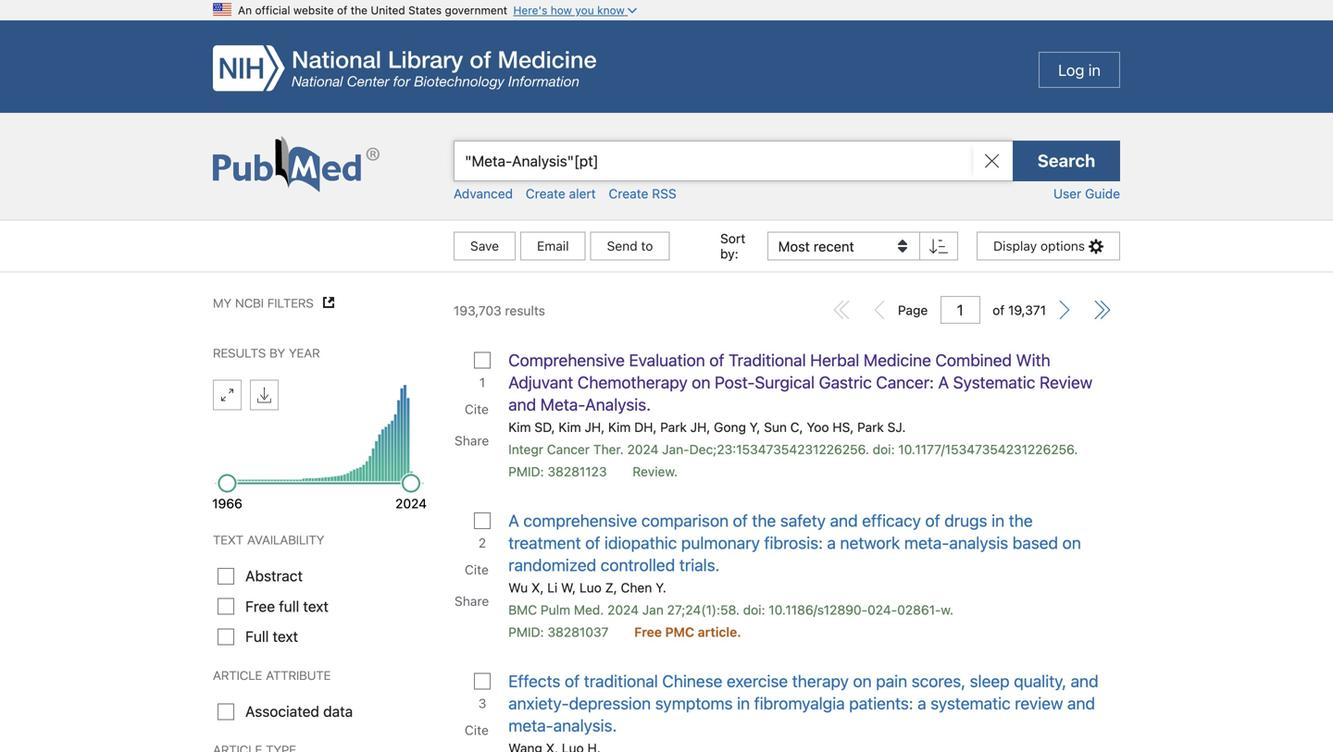 Task type: vqa. For each thing, say whether or not it's contained in the screenshot.
'O,'
no



Task type: locate. For each thing, give the bounding box(es) containing it.
0 vertical spatial share
[[455, 433, 489, 449]]

2024 inside kim sd, kim jh, kim dh, park jh, gong y, sun c, yoo hs, park sj. integr cancer ther. 2024 jan-dec;23:15347354231226256. doi: 10.1177/15347354231226256. pmid: 38281123
[[627, 442, 659, 457]]

meta-
[[541, 395, 585, 415]]

with
[[1016, 350, 1051, 370]]

1 horizontal spatial in
[[992, 511, 1005, 531]]

and up network
[[830, 511, 858, 531]]

a down 'combined'
[[938, 373, 949, 393]]

cite button for comprehensive evaluation of traditional herbal medicine combined with adjuvant chemotherapy on post-surgical gastric cancer: a systematic review and meta-analysis.
[[463, 394, 493, 425]]

meta-
[[905, 533, 949, 553], [509, 716, 553, 736]]

2 share from the top
[[455, 594, 489, 609]]

0 horizontal spatial meta-
[[509, 716, 553, 736]]

article
[[213, 666, 262, 684]]

and down adjuvant
[[509, 395, 536, 415]]

a inside comprehensive evaluation of traditional herbal medicine combined with adjuvant chemotherapy on post-surgical gastric cancer: a systematic review and meta-analysis.
[[938, 373, 949, 393]]

doi: inside kim sd, kim jh, kim dh, park jh, gong y, sun c, yoo hs, park sj. integr cancer ther. 2024 jan-dec;23:15347354231226256. doi: 10.1177/15347354231226256. pmid: 38281123
[[873, 442, 895, 457]]

z,
[[605, 581, 617, 596]]

2 vertical spatial 2024
[[608, 603, 639, 618]]

y.
[[656, 581, 667, 596]]

0 vertical spatial a
[[827, 533, 836, 553]]

share button left wu at bottom left
[[453, 586, 494, 618]]

2 horizontal spatial in
[[1089, 61, 1101, 79]]

meta- down efficacy in the right bottom of the page
[[905, 533, 949, 553]]

share button for a comprehensive comparison of the safety and efficacy of drugs in the treatment of idiopathic pulmonary fibrosis: a network meta-analysis based on randomized controlled trials.
[[453, 586, 494, 618]]

a down scores,
[[918, 694, 927, 714]]

cite button down 2
[[463, 555, 493, 586]]

share
[[455, 433, 489, 449], [455, 594, 489, 609]]

02861-
[[897, 603, 941, 618]]

filters
[[268, 294, 314, 311]]

0 vertical spatial 2024
[[627, 442, 659, 457]]

share button
[[453, 425, 494, 457], [453, 586, 494, 618]]

of up post-
[[710, 350, 725, 370]]

efficacy
[[862, 511, 921, 531]]

2 create from the left
[[609, 186, 649, 201]]

on left post-
[[692, 373, 711, 393]]

None search field
[[0, 113, 1333, 273]]

ncbi
[[235, 294, 264, 311]]

1 vertical spatial share
[[455, 594, 489, 609]]

the up fibrosis:
[[752, 511, 776, 531]]

cite button down 1
[[463, 394, 493, 425]]

kim
[[509, 420, 531, 435], [559, 420, 581, 435], [608, 420, 631, 435]]

2024 inside 'wu x, li w, luo z, chen y. bmc pulm med. 2024 jan 27;24(1):58. doi: 10.1186/s12890-024-02861-w. pmid: 38281037'
[[608, 603, 639, 618]]

last page image
[[1093, 301, 1111, 319]]

1 horizontal spatial kim
[[559, 420, 581, 435]]

1 vertical spatial doi:
[[743, 603, 765, 618]]

1 horizontal spatial park
[[858, 420, 884, 435]]

1 horizontal spatial a
[[938, 373, 949, 393]]

0 horizontal spatial doi:
[[743, 603, 765, 618]]

2 vertical spatial in
[[737, 694, 750, 714]]

none search field containing search
[[0, 113, 1333, 273]]

pubmed logo image
[[213, 136, 380, 193]]

u.s. flag image
[[213, 0, 231, 19]]

medicine
[[864, 350, 931, 370]]

save
[[470, 238, 499, 254]]

on up patients:
[[853, 672, 872, 692]]

38281123
[[548, 464, 607, 480]]

of down comprehensive
[[585, 533, 600, 553]]

on right based at bottom
[[1063, 533, 1081, 553]]

1 horizontal spatial jh,
[[690, 420, 711, 435]]

create for create alert
[[526, 186, 566, 201]]

w.
[[941, 603, 954, 618]]

pulm
[[541, 603, 571, 618]]

and inside comprehensive evaluation of traditional herbal medicine combined with adjuvant chemotherapy on post-surgical gastric cancer: a systematic review and meta-analysis.
[[509, 395, 536, 415]]

2 cite from the top
[[465, 563, 489, 578]]

1 share button from the top
[[453, 425, 494, 457]]

0 vertical spatial on
[[692, 373, 711, 393]]

2 vertical spatial cite button
[[463, 715, 493, 747]]

1 vertical spatial cite
[[465, 563, 489, 578]]

2 share button from the top
[[453, 586, 494, 618]]

Search search field
[[435, 141, 1139, 181]]

li
[[547, 581, 558, 596]]

1 share from the top
[[455, 433, 489, 449]]

how
[[551, 4, 572, 17]]

jh, left 'gong'
[[690, 420, 711, 435]]

10.1177/15347354231226256.
[[899, 442, 1078, 457]]

1 park from the left
[[660, 420, 687, 435]]

my
[[213, 294, 232, 311]]

a inside a comprehensive comparison of the safety and efficacy of drugs in the treatment of idiopathic pulmonary fibrosis: a network meta-analysis based on randomized controlled trials.
[[827, 533, 836, 553]]

text
[[213, 531, 244, 548]]

meta- inside a comprehensive comparison of the safety and efficacy of drugs in the treatment of idiopathic pulmonary fibrosis: a network meta-analysis based on randomized controlled trials.
[[905, 533, 949, 553]]

park up the jan-
[[660, 420, 687, 435]]

depression
[[569, 694, 651, 714]]

0 vertical spatial free
[[245, 598, 275, 616]]

1 vertical spatial free
[[634, 625, 662, 640]]

0 horizontal spatial jh,
[[585, 420, 605, 435]]

0 horizontal spatial text
[[273, 628, 298, 646]]

x,
[[532, 581, 544, 596]]

in up analysis
[[992, 511, 1005, 531]]

1 horizontal spatial on
[[853, 672, 872, 692]]

cite button down 3
[[463, 715, 493, 747]]

a comprehensive comparison of the safety and efficacy of drugs in the treatment of idiopathic pulmonary fibrosis: a network meta-analysis based on randomized controlled trials. link
[[509, 510, 1109, 577]]

analysis.
[[585, 395, 651, 415]]

of left 19,371
[[993, 303, 1005, 318]]

kim sd, kim jh, kim dh, park jh, gong y, sun c, yoo hs, park sj. integr cancer ther. 2024 jan-dec;23:15347354231226256. doi: 10.1177/15347354231226256. pmid: 38281123
[[509, 420, 1078, 480]]

trials.
[[679, 556, 720, 576]]

article.
[[698, 625, 741, 640]]

full
[[279, 598, 299, 616]]

1 cite button from the top
[[463, 394, 493, 425]]

1 jh, from the left
[[585, 420, 605, 435]]

on
[[692, 373, 711, 393], [1063, 533, 1081, 553], [853, 672, 872, 692]]

in right "log"
[[1089, 61, 1101, 79]]

cite
[[465, 402, 489, 417], [465, 563, 489, 578], [465, 723, 489, 738]]

send to button
[[590, 232, 670, 261]]

a comprehensive comparison of the safety and efficacy of drugs in the treatment of idiopathic pulmonary fibrosis: a network meta-analysis based on randomized controlled trials.
[[509, 511, 1081, 576]]

create rss
[[609, 186, 677, 201]]

1 vertical spatial cite button
[[463, 555, 493, 586]]

1 horizontal spatial create
[[609, 186, 649, 201]]

1 horizontal spatial free
[[634, 625, 662, 640]]

doi: right 27;24(1):58.
[[743, 603, 765, 618]]

effects
[[509, 672, 561, 692]]

c,
[[791, 420, 803, 435]]

0 horizontal spatial kim
[[509, 420, 531, 435]]

1 horizontal spatial a
[[918, 694, 927, 714]]

pmid: down integr
[[509, 464, 544, 480]]

save button
[[454, 232, 516, 261]]

0 vertical spatial a
[[938, 373, 949, 393]]

of
[[337, 4, 348, 17], [993, 303, 1005, 318], [710, 350, 725, 370], [733, 511, 748, 531], [926, 511, 940, 531], [585, 533, 600, 553], [565, 672, 580, 692]]

2 vertical spatial on
[[853, 672, 872, 692]]

full text
[[245, 628, 298, 646]]

27;24(1):58.
[[667, 603, 740, 618]]

1 vertical spatial a
[[509, 511, 519, 531]]

combined
[[936, 350, 1012, 370]]

chemotherapy
[[578, 373, 688, 393]]

free down jan on the left bottom
[[634, 625, 662, 640]]

2 horizontal spatial kim
[[608, 420, 631, 435]]

0 vertical spatial in
[[1089, 61, 1101, 79]]

therapy
[[792, 672, 849, 692]]

yoo
[[807, 420, 829, 435]]

0 horizontal spatial in
[[737, 694, 750, 714]]

dh,
[[634, 420, 657, 435]]

0 horizontal spatial a
[[827, 533, 836, 553]]

of inside effects of traditional chinese exercise therapy on pain scores, sleep quality, and anxiety-depression symptoms in fibromyalgia patients: a systematic review and meta-analysis.
[[565, 672, 580, 692]]

share button left integr
[[453, 425, 494, 457]]

symptoms
[[655, 694, 733, 714]]

1 horizontal spatial doi:
[[873, 442, 895, 457]]

2 pmid: from the top
[[509, 625, 544, 640]]

0 vertical spatial doi:
[[873, 442, 895, 457]]

2 horizontal spatial on
[[1063, 533, 1081, 553]]

doi:
[[873, 442, 895, 457], [743, 603, 765, 618]]

park
[[660, 420, 687, 435], [858, 420, 884, 435]]

email button
[[520, 232, 586, 261]]

share left integr
[[455, 433, 489, 449]]

1 vertical spatial meta-
[[509, 716, 553, 736]]

create left 'alert'
[[526, 186, 566, 201]]

park left sj. in the bottom right of the page
[[858, 420, 884, 435]]

1 vertical spatial in
[[992, 511, 1005, 531]]

the up based at bottom
[[1009, 511, 1033, 531]]

3 cite from the top
[[465, 723, 489, 738]]

1 vertical spatial pmid:
[[509, 625, 544, 640]]

the left united
[[351, 4, 368, 17]]

1 horizontal spatial meta-
[[905, 533, 949, 553]]

0 vertical spatial share button
[[453, 425, 494, 457]]

2 cite button from the top
[[463, 555, 493, 586]]

kim down analysis.
[[608, 420, 631, 435]]

share left wu at bottom left
[[455, 594, 489, 609]]

cite button
[[463, 394, 493, 425], [463, 555, 493, 586], [463, 715, 493, 747]]

jh, up ther.
[[585, 420, 605, 435]]

3 cite button from the top
[[463, 715, 493, 747]]

2 jh, from the left
[[690, 420, 711, 435]]

1 horizontal spatial text
[[303, 598, 329, 616]]

0 horizontal spatial on
[[692, 373, 711, 393]]

in
[[1089, 61, 1101, 79], [992, 511, 1005, 531], [737, 694, 750, 714]]

2 park from the left
[[858, 420, 884, 435]]

log in link
[[1039, 52, 1120, 88]]

on inside comprehensive evaluation of traditional herbal medicine combined with adjuvant chemotherapy on post-surgical gastric cancer: a systematic review and meta-analysis.
[[692, 373, 711, 393]]

adjuvant
[[509, 373, 573, 393]]

pmid: down 'bmc'
[[509, 625, 544, 640]]

cite down 3
[[465, 723, 489, 738]]

cite down 1
[[465, 402, 489, 417]]

0 horizontal spatial free
[[245, 598, 275, 616]]

0 horizontal spatial park
[[660, 420, 687, 435]]

quality,
[[1014, 672, 1067, 692]]

0 vertical spatial cite
[[465, 402, 489, 417]]

a up treatment
[[509, 511, 519, 531]]

meta- down anxiety-
[[509, 716, 553, 736]]

create left rss
[[609, 186, 649, 201]]

1 horizontal spatial the
[[752, 511, 776, 531]]

free pmc article.
[[634, 625, 741, 640]]

1 vertical spatial share button
[[453, 586, 494, 618]]

free inside filters group
[[245, 598, 275, 616]]

0 horizontal spatial the
[[351, 4, 368, 17]]

2024
[[627, 442, 659, 457], [396, 496, 427, 512], [608, 603, 639, 618]]

1 vertical spatial on
[[1063, 533, 1081, 553]]

0 vertical spatial pmid:
[[509, 464, 544, 480]]

in down exercise
[[737, 694, 750, 714]]

text
[[303, 598, 329, 616], [273, 628, 298, 646]]

1
[[480, 375, 485, 390]]

and right review
[[1068, 694, 1096, 714]]

traditional
[[729, 350, 806, 370]]

2 kim from the left
[[559, 420, 581, 435]]

share for comprehensive evaluation of traditional herbal medicine combined with adjuvant chemotherapy on post-surgical gastric cancer: a systematic review and meta-analysis.
[[455, 433, 489, 449]]

share button for comprehensive evaluation of traditional herbal medicine combined with adjuvant chemotherapy on post-surgical gastric cancer: a systematic review and meta-analysis.
[[453, 425, 494, 457]]

1 pmid: from the top
[[509, 464, 544, 480]]

0 horizontal spatial create
[[526, 186, 566, 201]]

a
[[827, 533, 836, 553], [918, 694, 927, 714]]

2 vertical spatial cite
[[465, 723, 489, 738]]

a right fibrosis:
[[827, 533, 836, 553]]

jh,
[[585, 420, 605, 435], [690, 420, 711, 435]]

a inside a comprehensive comparison of the safety and efficacy of drugs in the treatment of idiopathic pulmonary fibrosis: a network meta-analysis based on randomized controlled trials.
[[509, 511, 519, 531]]

of up the pulmonary
[[733, 511, 748, 531]]

kim up integr
[[509, 420, 531, 435]]

share for a comprehensive comparison of the safety and efficacy of drugs in the treatment of idiopathic pulmonary fibrosis: a network meta-analysis based on randomized controlled trials.
[[455, 594, 489, 609]]

and
[[509, 395, 536, 415], [830, 511, 858, 531], [1071, 672, 1099, 692], [1068, 694, 1096, 714]]

bmc
[[509, 603, 537, 618]]

2 horizontal spatial the
[[1009, 511, 1033, 531]]

0 vertical spatial meta-
[[905, 533, 949, 553]]

1 cite from the top
[[465, 402, 489, 417]]

comprehensive
[[524, 511, 637, 531]]

by
[[270, 344, 285, 361]]

cite down 2
[[465, 563, 489, 578]]

kim up cancer
[[559, 420, 581, 435]]

0 vertical spatial text
[[303, 598, 329, 616]]

gastric
[[819, 373, 872, 393]]

0 vertical spatial cite button
[[463, 394, 493, 425]]

traditional
[[584, 672, 658, 692]]

on inside effects of traditional chinese exercise therapy on pain scores, sleep quality, and anxiety-depression symptoms in fibromyalgia patients: a systematic review and meta-analysis.
[[853, 672, 872, 692]]

free left full
[[245, 598, 275, 616]]

1966
[[212, 496, 243, 512]]

1 vertical spatial a
[[918, 694, 927, 714]]

doi: down sj. in the bottom right of the page
[[873, 442, 895, 457]]

0 horizontal spatial a
[[509, 511, 519, 531]]

of 19,371
[[993, 303, 1046, 318]]

of right effects
[[565, 672, 580, 692]]

193,703
[[454, 303, 502, 319]]

1 create from the left
[[526, 186, 566, 201]]

pmid: inside kim sd, kim jh, kim dh, park jh, gong y, sun c, yoo hs, park sj. integr cancer ther. 2024 jan-dec;23:15347354231226256. doi: 10.1177/15347354231226256. pmid: 38281123
[[509, 464, 544, 480]]

comprehensive evaluation of traditional herbal medicine combined with adjuvant chemotherapy on post-surgical gastric cancer: a systematic review and meta-analysis. link
[[509, 350, 1109, 416]]



Task type: describe. For each thing, give the bounding box(es) containing it.
send to
[[607, 238, 653, 254]]

my ncbi filters
[[213, 294, 314, 311]]

display options
[[994, 238, 1085, 254]]

exercise
[[727, 672, 788, 692]]

analysis
[[949, 533, 1009, 553]]

nih nlm logo image
[[213, 45, 596, 91]]

official
[[255, 4, 290, 17]]

data
[[323, 703, 353, 721]]

government
[[445, 4, 508, 17]]

availability
[[247, 531, 324, 548]]

united
[[371, 4, 405, 17]]

on inside a comprehensive comparison of the safety and efficacy of drugs in the treatment of idiopathic pulmonary fibrosis: a network meta-analysis based on randomized controlled trials.
[[1063, 533, 1081, 553]]

Search: search field
[[454, 141, 1013, 181]]

cite button for a comprehensive comparison of the safety and efficacy of drugs in the treatment of idiopathic pulmonary fibrosis: a network meta-analysis based on randomized controlled trials.
[[463, 555, 493, 586]]

safety
[[781, 511, 826, 531]]

fibromyalgia
[[754, 694, 845, 714]]

cancer
[[547, 442, 590, 457]]

attribute
[[266, 666, 331, 684]]

email
[[537, 238, 569, 254]]

jan
[[642, 603, 664, 618]]

sd,
[[535, 420, 555, 435]]

024-
[[868, 603, 897, 618]]

1 vertical spatial 2024
[[396, 496, 427, 512]]

results
[[505, 303, 545, 319]]

filters group
[[213, 530, 426, 753]]

jan-
[[662, 442, 690, 457]]

10.1186/s12890-
[[769, 603, 868, 618]]

free for free pmc article.
[[634, 625, 662, 640]]

free for free full text
[[245, 598, 275, 616]]

next page image
[[1056, 301, 1074, 319]]

comprehensive evaluation of traditional herbal medicine combined with adjuvant chemotherapy on post-surgical gastric cancer: a systematic review and meta-analysis.
[[509, 350, 1093, 415]]

drugs
[[945, 511, 988, 531]]

here's
[[513, 4, 548, 17]]

website
[[293, 4, 334, 17]]

controlled
[[601, 556, 675, 576]]

create for create rss
[[609, 186, 649, 201]]

sort by:
[[721, 231, 746, 262]]

chinese
[[662, 672, 723, 692]]

cancer:
[[876, 373, 934, 393]]

by:
[[721, 246, 739, 262]]

1 kim from the left
[[509, 420, 531, 435]]

display options button
[[977, 232, 1120, 261]]

cite for a comprehensive comparison of the safety and efficacy of drugs in the treatment of idiopathic pulmonary fibrosis: a network meta-analysis based on randomized controlled trials.
[[465, 563, 489, 578]]

create rss button
[[609, 186, 677, 201]]

of right website
[[337, 4, 348, 17]]

systematic
[[953, 373, 1036, 393]]

search
[[1038, 151, 1096, 171]]

in inside effects of traditional chinese exercise therapy on pain scores, sleep quality, and anxiety-depression symptoms in fibromyalgia patients: a systematic review and meta-analysis.
[[737, 694, 750, 714]]

wu
[[509, 581, 528, 596]]

advanced
[[454, 186, 513, 201]]

sort
[[721, 231, 746, 246]]

sj.
[[888, 420, 906, 435]]

193,703 results
[[454, 303, 545, 319]]

in inside a comprehensive comparison of the safety and efficacy of drugs in the treatment of idiopathic pulmonary fibrosis: a network meta-analysis based on randomized controlled trials.
[[992, 511, 1005, 531]]

fibrosis:
[[764, 533, 823, 553]]

of left drugs
[[926, 511, 940, 531]]

review
[[1015, 694, 1063, 714]]

ther.
[[593, 442, 624, 457]]

you
[[575, 4, 594, 17]]

an
[[238, 4, 252, 17]]

results
[[213, 344, 266, 361]]

user
[[1054, 186, 1082, 201]]

guide
[[1085, 186, 1120, 201]]

a inside effects of traditional chinese exercise therapy on pain scores, sleep quality, and anxiety-depression symptoms in fibromyalgia patients: a systematic review and meta-analysis.
[[918, 694, 927, 714]]

wu x, li w, luo z, chen y. bmc pulm med. 2024 jan 27;24(1):58. doi: 10.1186/s12890-024-02861-w. pmid: 38281037
[[509, 581, 954, 640]]

pain
[[876, 672, 908, 692]]

pmid: inside 'wu x, li w, luo z, chen y. bmc pulm med. 2024 jan 27;24(1):58. doi: 10.1186/s12890-024-02861-w. pmid: 38281037'
[[509, 625, 544, 640]]

dec;23:15347354231226256.
[[690, 442, 869, 457]]

send to, save, email articles region
[[454, 221, 670, 272]]

associated
[[245, 703, 319, 721]]

abstract
[[245, 568, 303, 585]]

idiopathic
[[605, 533, 677, 553]]

Page number field
[[941, 296, 980, 324]]

search button
[[1013, 141, 1120, 181]]

here's how you know button
[[513, 4, 637, 17]]

an official website of the united states government here's how you know
[[238, 4, 625, 17]]

3 kim from the left
[[608, 420, 631, 435]]

meta- inside effects of traditional chinese exercise therapy on pain scores, sleep quality, and anxiety-depression symptoms in fibromyalgia patients: a systematic review and meta-analysis.
[[509, 716, 553, 736]]

surgical
[[755, 373, 815, 393]]

y,
[[750, 420, 761, 435]]

herbal
[[810, 350, 860, 370]]

w,
[[561, 581, 576, 596]]

and inside a comprehensive comparison of the safety and efficacy of drugs in the treatment of idiopathic pulmonary fibrosis: a network meta-analysis based on randomized controlled trials.
[[830, 511, 858, 531]]

text availability
[[213, 531, 324, 548]]

and right the quality,
[[1071, 672, 1099, 692]]

patients:
[[849, 694, 914, 714]]

comparison
[[642, 511, 729, 531]]

review
[[1040, 373, 1093, 393]]

doi: inside 'wu x, li w, luo z, chen y. bmc pulm med. 2024 jan 27;24(1):58. doi: 10.1186/s12890-024-02861-w. pmid: 38281037'
[[743, 603, 765, 618]]

options
[[1041, 238, 1085, 254]]

systematic
[[931, 694, 1011, 714]]

pmc
[[665, 625, 695, 640]]

of inside comprehensive evaluation of traditional herbal medicine combined with adjuvant chemotherapy on post-surgical gastric cancer: a systematic review and meta-analysis.
[[710, 350, 725, 370]]

in inside log in link
[[1089, 61, 1101, 79]]

the for united
[[351, 4, 368, 17]]

network
[[840, 533, 900, 553]]

advanced link
[[454, 186, 513, 201]]

cite for comprehensive evaluation of traditional herbal medicine combined with adjuvant chemotherapy on post-surgical gastric cancer: a systematic review and meta-analysis.
[[465, 402, 489, 417]]

med.
[[574, 603, 604, 618]]

send
[[607, 238, 638, 254]]

the for safety
[[752, 511, 776, 531]]

chen
[[621, 581, 652, 596]]

1 vertical spatial text
[[273, 628, 298, 646]]

user guide link
[[1054, 186, 1120, 201]]



